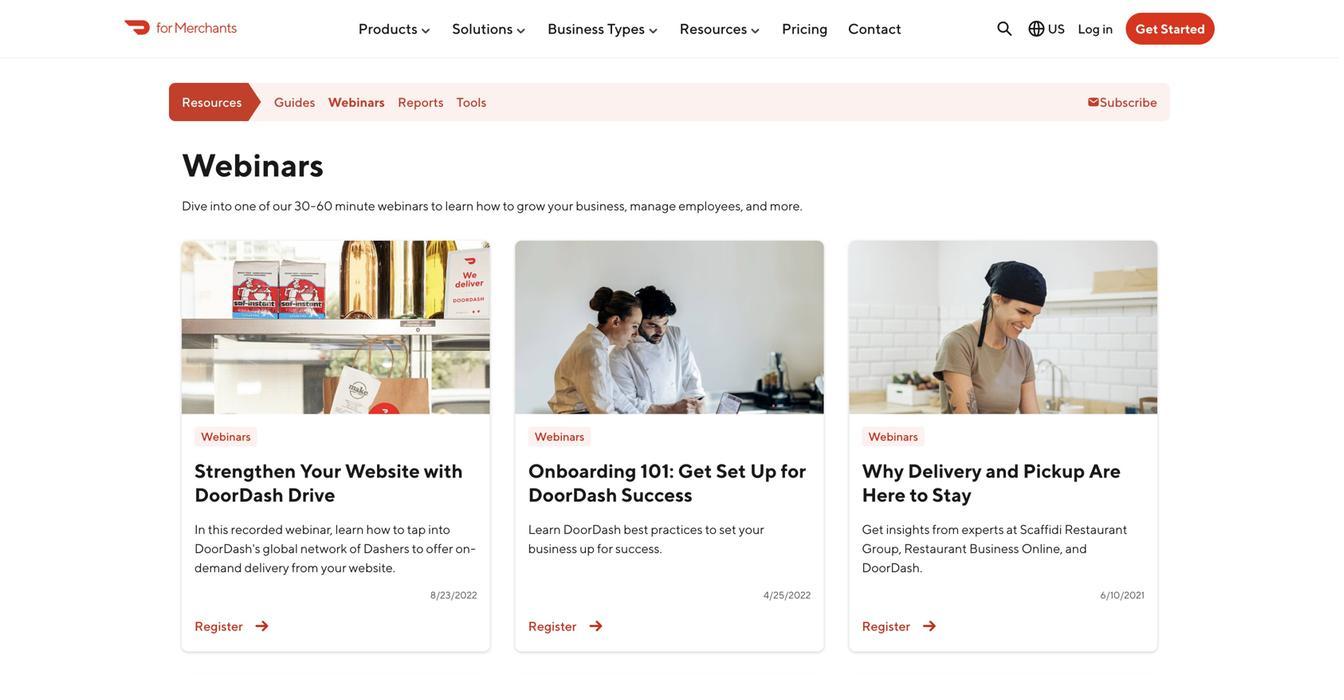 Task type: locate. For each thing, give the bounding box(es) containing it.
business,
[[576, 198, 628, 213]]

0 horizontal spatial business
[[548, 20, 605, 37]]

2 vertical spatial and
[[1066, 541, 1087, 556]]

1 horizontal spatial register
[[528, 619, 577, 634]]

business down experts
[[970, 541, 1020, 556]]

webinars right guides
[[328, 94, 385, 109]]

0 horizontal spatial your
[[321, 560, 347, 575]]

1 horizontal spatial resources link
[[680, 14, 762, 44]]

webinars link up strengthen
[[195, 427, 257, 446]]

1 vertical spatial into
[[428, 522, 450, 537]]

0 horizontal spatial register
[[195, 619, 243, 634]]

1 horizontal spatial get
[[862, 522, 884, 537]]

register
[[195, 619, 243, 634], [528, 619, 577, 634], [862, 619, 911, 634]]

1 horizontal spatial of
[[350, 541, 361, 556]]

1 vertical spatial from
[[292, 560, 319, 575]]

webinars up onboarding
[[535, 430, 585, 443]]

2 horizontal spatial get
[[1136, 21, 1159, 36]]

dive into one of our 30-60 minute webinars to learn how to grow your business, manage employees, and more.
[[182, 198, 803, 213]]

0 vertical spatial get
[[1136, 21, 1159, 36]]

best
[[624, 522, 649, 537]]

of left our
[[259, 198, 270, 213]]

onboarding 101: get set up for doordash success
[[528, 460, 806, 506]]

why delivery and pickup are here to stay
[[862, 460, 1121, 506]]

webinars
[[328, 94, 385, 109], [182, 146, 324, 184], [201, 430, 251, 443], [535, 430, 585, 443], [869, 430, 918, 443]]

business types link
[[548, 14, 660, 44]]

2 vertical spatial your
[[321, 560, 347, 575]]

0 vertical spatial your
[[548, 198, 573, 213]]

and left the 'pickup'
[[986, 460, 1019, 482]]

merchants
[[174, 19, 237, 36]]

how up "dashers"
[[366, 522, 391, 537]]

4/25/2022
[[764, 590, 811, 601]]

why
[[862, 460, 904, 482]]

of
[[259, 198, 270, 213], [350, 541, 361, 556]]

0 vertical spatial learn
[[445, 198, 474, 213]]

doordash down onboarding
[[528, 484, 618, 506]]

of up website.
[[350, 541, 361, 556]]

one
[[235, 198, 256, 213]]

restaurant right "scaffidi" on the right bottom of the page
[[1065, 522, 1128, 537]]

2 vertical spatial get
[[862, 522, 884, 537]]

doordash inside strengthen your website with doordash drive
[[195, 484, 284, 506]]

your down network
[[321, 560, 347, 575]]

1 register from the left
[[195, 619, 243, 634]]

your
[[548, 198, 573, 213], [739, 522, 765, 537], [321, 560, 347, 575]]

website.
[[349, 560, 396, 575]]

from
[[932, 522, 959, 537], [292, 560, 319, 575]]

business left types
[[548, 20, 605, 37]]

get inside button
[[1136, 21, 1159, 36]]

2 horizontal spatial for
[[781, 460, 806, 482]]

3 register from the left
[[862, 619, 911, 634]]

webinars link up onboarding
[[528, 427, 591, 446]]

webinars link for why
[[862, 427, 925, 446]]

1 vertical spatial your
[[739, 522, 765, 537]]

arrow right image down doordash.
[[917, 614, 942, 639]]

0 horizontal spatial of
[[259, 198, 270, 213]]

2 horizontal spatial your
[[739, 522, 765, 537]]

0 vertical spatial and
[[746, 198, 768, 213]]

1 vertical spatial get
[[678, 460, 712, 482]]

0 horizontal spatial arrow right image
[[249, 614, 275, 639]]

and left more.
[[746, 198, 768, 213]]

delivery
[[244, 560, 289, 575]]

1 horizontal spatial resources
[[680, 20, 748, 37]]

get started button
[[1126, 13, 1215, 45]]

0 horizontal spatial get
[[678, 460, 712, 482]]

log in
[[1078, 21, 1113, 36]]

register down doordash.
[[862, 619, 911, 634]]

1 vertical spatial resources
[[182, 94, 242, 109]]

business
[[548, 20, 605, 37], [970, 541, 1020, 556]]

guides link
[[274, 94, 315, 109]]

2 register from the left
[[528, 619, 577, 634]]

1 vertical spatial restaurant
[[904, 541, 967, 556]]

from down network
[[292, 560, 319, 575]]

1 arrow right image from the left
[[249, 614, 275, 639]]

learn doordash best practices to set your business up for success.
[[528, 522, 765, 556]]

how
[[476, 198, 500, 213], [366, 522, 391, 537]]

1 horizontal spatial into
[[428, 522, 450, 537]]

into
[[210, 198, 232, 213], [428, 522, 450, 537]]

to inside 'learn doordash best practices to set your business up for success.'
[[705, 522, 717, 537]]

webinar 1208x1080 rbo why pickup and delivery v01.01 image
[[849, 241, 1158, 414]]

dive
[[182, 198, 208, 213]]

webinars up strengthen
[[201, 430, 251, 443]]

webinars link
[[328, 94, 385, 109], [195, 427, 257, 446], [528, 427, 591, 446], [862, 427, 925, 446]]

and inside get insights from experts at scaffidi restaurant group, restaurant business online, and doordash.
[[1066, 541, 1087, 556]]

dashers
[[364, 541, 410, 556]]

from inside in this recorded webinar, learn how to tap into doordash's global network of dashers to offer on- demand delivery from your website.
[[292, 560, 319, 575]]

arrow right image down delivery
[[249, 614, 275, 639]]

how left grow
[[476, 198, 500, 213]]

1 vertical spatial and
[[986, 460, 1019, 482]]

delivery
[[908, 460, 982, 482]]

are
[[1089, 460, 1121, 482]]

to left set
[[705, 522, 717, 537]]

0 vertical spatial how
[[476, 198, 500, 213]]

learn
[[445, 198, 474, 213], [335, 522, 364, 537]]

log
[[1078, 21, 1100, 36]]

1 horizontal spatial for
[[597, 541, 613, 556]]

resources
[[680, 20, 748, 37], [182, 94, 242, 109]]

register for onboarding 101: get set up for doordash success
[[528, 619, 577, 634]]

learn right webinars
[[445, 198, 474, 213]]

1 horizontal spatial arrow right image
[[917, 614, 942, 639]]

webinars for strengthen
[[201, 430, 251, 443]]

from inside get insights from experts at scaffidi restaurant group, restaurant business online, and doordash.
[[932, 522, 959, 537]]

1 vertical spatial how
[[366, 522, 391, 537]]

0 vertical spatial business
[[548, 20, 605, 37]]

webinars link up why
[[862, 427, 925, 446]]

doordash onboarding image
[[516, 241, 824, 414]]

for inside 'learn doordash best practices to set your business up for success.'
[[597, 541, 613, 556]]

get left set
[[678, 460, 712, 482]]

into up offer
[[428, 522, 450, 537]]

offer
[[426, 541, 453, 556]]

doordash up up
[[563, 522, 621, 537]]

and inside 'why delivery and pickup are here to stay'
[[986, 460, 1019, 482]]

resources link
[[680, 14, 762, 44], [169, 83, 261, 121]]

webinars for why
[[869, 430, 918, 443]]

0 vertical spatial for
[[156, 19, 172, 36]]

doordash
[[195, 484, 284, 506], [528, 484, 618, 506], [563, 522, 621, 537]]

register left arrow right icon
[[528, 619, 577, 634]]

get inside onboarding 101: get set up for doordash success
[[678, 460, 712, 482]]

get inside get insights from experts at scaffidi restaurant group, restaurant business online, and doordash.
[[862, 522, 884, 537]]

solutions link
[[452, 14, 527, 44]]

1 vertical spatial business
[[970, 541, 1020, 556]]

to left stay
[[910, 484, 929, 506]]

grow
[[517, 198, 546, 213]]

0 horizontal spatial how
[[366, 522, 391, 537]]

on-
[[456, 541, 476, 556]]

network
[[300, 541, 347, 556]]

get up group,
[[862, 522, 884, 537]]

contact link
[[848, 14, 902, 44]]

1 horizontal spatial and
[[986, 460, 1019, 482]]

1 vertical spatial learn
[[335, 522, 364, 537]]

set
[[719, 522, 737, 537]]

2 vertical spatial for
[[597, 541, 613, 556]]

0 horizontal spatial resources link
[[169, 83, 261, 121]]

2 arrow right image from the left
[[917, 614, 942, 639]]

1 horizontal spatial from
[[932, 522, 959, 537]]

arrow right image for drive
[[249, 614, 275, 639]]

0 horizontal spatial for
[[156, 19, 172, 36]]

and
[[746, 198, 768, 213], [986, 460, 1019, 482], [1066, 541, 1087, 556]]

into inside in this recorded webinar, learn how to tap into doordash's global network of dashers to offer on- demand delivery from your website.
[[428, 522, 450, 537]]

0 vertical spatial into
[[210, 198, 232, 213]]

register down demand
[[195, 619, 243, 634]]

online,
[[1022, 541, 1063, 556]]

guides
[[274, 94, 315, 109]]

doordash's
[[195, 541, 260, 556]]

success.
[[616, 541, 662, 556]]

from down stay
[[932, 522, 959, 537]]

1 horizontal spatial business
[[970, 541, 1020, 556]]

0 horizontal spatial from
[[292, 560, 319, 575]]

0 vertical spatial from
[[932, 522, 959, 537]]

employees,
[[679, 198, 744, 213]]

0 horizontal spatial and
[[746, 198, 768, 213]]

into left the one
[[210, 198, 232, 213]]

restaurant
[[1065, 522, 1128, 537], [904, 541, 967, 556]]

1 horizontal spatial how
[[476, 198, 500, 213]]

0 horizontal spatial learn
[[335, 522, 364, 537]]

2 horizontal spatial and
[[1066, 541, 1087, 556]]

1 vertical spatial for
[[781, 460, 806, 482]]

your right set
[[739, 522, 765, 537]]

to
[[431, 198, 443, 213], [503, 198, 515, 213], [910, 484, 929, 506], [393, 522, 405, 537], [705, 522, 717, 537], [412, 541, 424, 556]]

register for why delivery and pickup are here to stay
[[862, 619, 911, 634]]

your right grow
[[548, 198, 573, 213]]

business
[[528, 541, 577, 556]]

restaurant down insights
[[904, 541, 967, 556]]

1 horizontal spatial your
[[548, 198, 573, 213]]

0 vertical spatial restaurant
[[1065, 522, 1128, 537]]

doordash.
[[862, 560, 923, 575]]

learn up network
[[335, 522, 364, 537]]

0 vertical spatial of
[[259, 198, 270, 213]]

tools link
[[457, 94, 487, 109]]

doordash down strengthen
[[195, 484, 284, 506]]

learn
[[528, 522, 561, 537]]

0 vertical spatial resources link
[[680, 14, 762, 44]]

and right online,
[[1066, 541, 1087, 556]]

webinars up why
[[869, 430, 918, 443]]

our
[[273, 198, 292, 213]]

arrow right image
[[249, 614, 275, 639], [917, 614, 942, 639]]

register for strengthen your website with doordash drive
[[195, 619, 243, 634]]

get insights from experts at scaffidi restaurant group, restaurant business online, and doordash.
[[862, 522, 1128, 575]]

up
[[750, 460, 777, 482]]

doordash inside onboarding 101: get set up for doordash success
[[528, 484, 618, 506]]

60
[[316, 198, 333, 213]]

1 vertical spatial of
[[350, 541, 361, 556]]

webinars up the one
[[182, 146, 324, 184]]

get left started
[[1136, 21, 1159, 36]]

2 horizontal spatial register
[[862, 619, 911, 634]]



Task type: vqa. For each thing, say whether or not it's contained in the screenshot.
the of to the bottom
yes



Task type: describe. For each thing, give the bounding box(es) containing it.
0 horizontal spatial resources
[[182, 94, 242, 109]]

demand
[[195, 560, 242, 575]]

learn inside in this recorded webinar, learn how to tap into doordash's global network of dashers to offer on- demand delivery from your website.
[[335, 522, 364, 537]]

arrow right image for here
[[917, 614, 942, 639]]

globe line image
[[1027, 19, 1046, 38]]

0 vertical spatial resources
[[680, 20, 748, 37]]

subscribe
[[1100, 94, 1158, 109]]

started
[[1161, 21, 1206, 36]]

to right webinars
[[431, 198, 443, 213]]

types
[[607, 20, 645, 37]]

drive
[[288, 484, 335, 506]]

pricing
[[782, 20, 828, 37]]

tools
[[457, 94, 487, 109]]

reports
[[398, 94, 444, 109]]

in this recorded webinar, learn how to tap into doordash's global network of dashers to offer on- demand delivery from your website.
[[195, 522, 476, 575]]

here
[[862, 484, 906, 506]]

30-
[[294, 198, 316, 213]]

get for get started
[[1136, 21, 1159, 36]]

log in link
[[1078, 21, 1113, 36]]

global
[[263, 541, 298, 556]]

set
[[716, 460, 746, 482]]

for merchants link
[[124, 17, 237, 38]]

email icon image
[[1087, 96, 1100, 108]]

for inside onboarding 101: get set up for doordash success
[[781, 460, 806, 482]]

0 horizontal spatial restaurant
[[904, 541, 967, 556]]

webinars link for onboarding
[[528, 427, 591, 446]]

8/23/2022
[[430, 590, 477, 601]]

webinars link for strengthen
[[195, 427, 257, 446]]

with
[[424, 460, 463, 482]]

contact
[[848, 20, 902, 37]]

pricing link
[[782, 14, 828, 44]]

onboarding
[[528, 460, 637, 482]]

webinars
[[378, 198, 429, 213]]

experts
[[962, 522, 1004, 537]]

in
[[195, 522, 206, 537]]

1 horizontal spatial learn
[[445, 198, 474, 213]]

1 vertical spatial resources link
[[169, 83, 261, 121]]

up
[[580, 541, 595, 556]]

success
[[621, 484, 693, 506]]

strengthen
[[195, 460, 296, 482]]

business inside business types link
[[548, 20, 605, 37]]

get started
[[1136, 21, 1206, 36]]

scaffidi
[[1020, 522, 1062, 537]]

products link
[[358, 14, 432, 44]]

business inside get insights from experts at scaffidi restaurant group, restaurant business online, and doordash.
[[970, 541, 1020, 556]]

recorded
[[231, 522, 283, 537]]

to left 'tap'
[[393, 522, 405, 537]]

stay
[[932, 484, 972, 506]]

strengthen your website with doordash drive
[[195, 460, 463, 506]]

webinars for onboarding
[[535, 430, 585, 443]]

to down 'tap'
[[412, 541, 424, 556]]

in
[[1103, 21, 1113, 36]]

website
[[345, 460, 420, 482]]

more.
[[770, 198, 803, 213]]

doordash inside 'learn doordash best practices to set your business up for success.'
[[563, 522, 621, 537]]

of inside in this recorded webinar, learn how to tap into doordash's global network of dashers to offer on- demand delivery from your website.
[[350, 541, 361, 556]]

pickup
[[1023, 460, 1085, 482]]

your inside in this recorded webinar, learn how to tap into doordash's global network of dashers to offer on- demand delivery from your website.
[[321, 560, 347, 575]]

this
[[208, 522, 228, 537]]

webinars link right guides
[[328, 94, 385, 109]]

group,
[[862, 541, 902, 556]]

minute
[[335, 198, 375, 213]]

arrow right image
[[583, 614, 609, 639]]

get for get insights from experts at scaffidi restaurant group, restaurant business online, and doordash.
[[862, 522, 884, 537]]

manage
[[630, 198, 676, 213]]

doordash bags for pickup image
[[182, 241, 490, 414]]

practices
[[651, 522, 703, 537]]

webinar,
[[286, 522, 333, 537]]

solutions
[[452, 20, 513, 37]]

insights
[[886, 522, 930, 537]]

101:
[[641, 460, 674, 482]]

to inside 'why delivery and pickup are here to stay'
[[910, 484, 929, 506]]

your inside 'learn doordash best practices to set your business up for success.'
[[739, 522, 765, 537]]

reports link
[[398, 94, 444, 109]]

us
[[1048, 21, 1065, 36]]

at
[[1007, 522, 1018, 537]]

to left grow
[[503, 198, 515, 213]]

6/10/2021
[[1101, 590, 1145, 601]]

your
[[300, 460, 341, 482]]

how inside in this recorded webinar, learn how to tap into doordash's global network of dashers to offer on- demand delivery from your website.
[[366, 522, 391, 537]]

products
[[358, 20, 418, 37]]

business types
[[548, 20, 645, 37]]

for merchants
[[156, 19, 237, 36]]

0 horizontal spatial into
[[210, 198, 232, 213]]

tap
[[407, 522, 426, 537]]

1 horizontal spatial restaurant
[[1065, 522, 1128, 537]]



